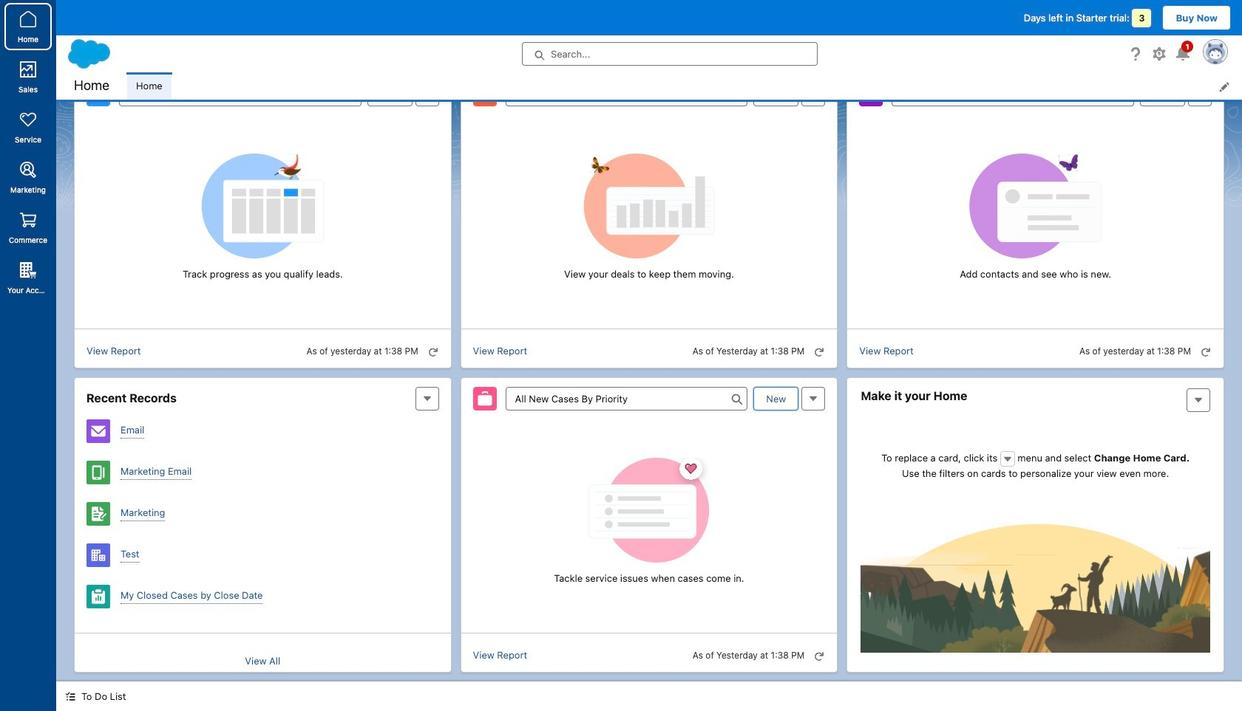 Task type: describe. For each thing, give the bounding box(es) containing it.
report image
[[87, 585, 110, 609]]

0 vertical spatial select an option text field
[[892, 82, 1134, 106]]

communication subscription image
[[87, 502, 110, 526]]

0 horizontal spatial select an option text field
[[505, 387, 748, 411]]

engagement channel type image
[[87, 420, 110, 443]]

communication subscription channel type image
[[87, 461, 110, 485]]

account image
[[87, 544, 110, 567]]



Task type: locate. For each thing, give the bounding box(es) containing it.
Select an Option text field
[[892, 82, 1134, 106], [505, 387, 748, 411]]

text default image
[[1002, 455, 1013, 465]]

1 horizontal spatial select an option text field
[[892, 82, 1134, 106]]

Select an Option text field
[[119, 82, 361, 106]]

1 vertical spatial select an option text field
[[505, 387, 748, 411]]

text default image
[[65, 692, 75, 703]]

list
[[127, 72, 1242, 100]]



Task type: vqa. For each thing, say whether or not it's contained in the screenshot.
the Quick Find search field
no



